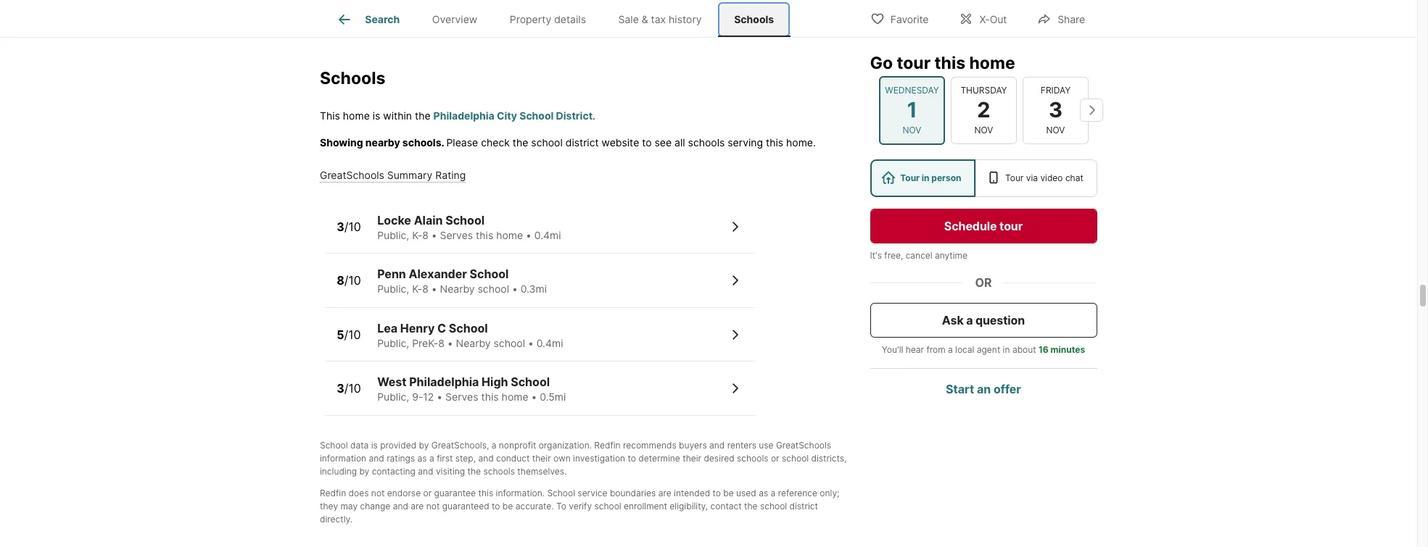 Task type: locate. For each thing, give the bounding box(es) containing it.
0 vertical spatial as
[[418, 453, 427, 464]]

to inside first step, and conduct their own investigation to determine their desired schools or school districts, including by contacting and visiting the schools themselves.
[[628, 453, 636, 464]]

used
[[736, 488, 757, 499]]

3 left 'locke'
[[337, 219, 344, 234]]

cancel
[[906, 250, 933, 260]]

recommends
[[623, 440, 677, 451]]

showing nearby schools. please check the school district website to see all schools serving this home.
[[320, 136, 816, 149]]

this up guaranteed at left bottom
[[478, 488, 493, 499]]

this up penn alexander school public, k-8 • nearby school • 0.3mi
[[476, 229, 493, 241]]

guaranteed to be accurate. to verify school enrollment eligibility, contact the school district directly.
[[320, 501, 818, 525]]

1 horizontal spatial district
[[790, 501, 818, 512]]

1 horizontal spatial by
[[419, 440, 429, 451]]

to down recommends on the left of page
[[628, 453, 636, 464]]

boundaries
[[610, 488, 656, 499]]

1 vertical spatial tour
[[1000, 218, 1023, 233]]

lea henry c school public, prek-8 • nearby school • 0.4mi
[[377, 321, 563, 349]]

be down information.
[[503, 501, 513, 512]]

to up 'contact'
[[713, 488, 721, 499]]

serves down alain on the left top of the page
[[440, 229, 473, 241]]

tour right schedule
[[1000, 218, 1023, 233]]

3 /10
[[337, 219, 361, 234], [337, 382, 361, 396]]

• right prek-
[[447, 337, 453, 349]]

school inside lea henry c school public, prek-8 • nearby school • 0.4mi
[[449, 321, 488, 336]]

share button
[[1025, 3, 1098, 33]]

the down step,
[[468, 466, 481, 477]]

and
[[710, 440, 725, 451], [369, 453, 384, 464], [478, 453, 494, 464], [418, 466, 433, 477], [393, 501, 408, 512]]

2 k- from the top
[[412, 283, 422, 295]]

school service boundaries are intended to be used as a reference only; they may change and are not
[[320, 488, 840, 512]]

friday
[[1041, 85, 1071, 96]]

3 /10 left west
[[337, 382, 361, 396]]

2 horizontal spatial nov
[[1047, 124, 1065, 135]]

information.
[[496, 488, 545, 499]]

nov down 2
[[975, 124, 993, 135]]

school
[[531, 136, 563, 149], [478, 283, 509, 295], [494, 337, 525, 349], [782, 453, 809, 464], [594, 501, 621, 512], [760, 501, 787, 512]]

favorite button
[[858, 3, 941, 33]]

serves
[[440, 229, 473, 241], [445, 391, 478, 404]]

school right alain on the left top of the page
[[446, 213, 485, 228]]

a inside school service boundaries are intended to be used as a reference only; they may change and are not
[[771, 488, 776, 499]]

/10 left lea
[[344, 328, 361, 342]]

2 nov from the left
[[975, 124, 993, 135]]

tour left via
[[1006, 172, 1024, 183]]

are down 'endorse'
[[411, 501, 424, 512]]

1 vertical spatial by
[[359, 466, 369, 477]]

school left 0.3mi
[[478, 283, 509, 295]]

not down redfin does not endorse or guarantee this information.
[[426, 501, 440, 512]]

0.4mi inside lea henry c school public, prek-8 • nearby school • 0.4mi
[[537, 337, 563, 349]]

• down 0.3mi
[[528, 337, 534, 349]]

nov inside wednesday 1 nov
[[903, 124, 922, 135]]

west philadelphia high school public, 9-12 • serves this home • 0.5mi
[[377, 375, 566, 404]]

1 vertical spatial not
[[426, 501, 440, 512]]

person
[[932, 172, 962, 183]]

as inside school service boundaries are intended to be used as a reference only; they may change and are not
[[759, 488, 768, 499]]

to inside school service boundaries are intended to be used as a reference only; they may change and are not
[[713, 488, 721, 499]]

1 vertical spatial is
[[371, 440, 378, 451]]

sale & tax history tab
[[602, 2, 718, 37]]

1 horizontal spatial tour
[[1000, 218, 1023, 233]]

may
[[341, 501, 358, 512]]

1 horizontal spatial as
[[759, 488, 768, 499]]

tour for go
[[897, 52, 931, 73]]

is left within on the top of the page
[[373, 109, 380, 122]]

step,
[[455, 453, 476, 464]]

1 horizontal spatial are
[[658, 488, 672, 499]]

3 for locke alain school
[[337, 219, 344, 234]]

1 public, from the top
[[377, 229, 409, 241]]

tour via video chat option
[[976, 159, 1098, 197]]

0 horizontal spatial tour
[[901, 172, 920, 183]]

tab list containing search
[[320, 0, 802, 37]]

/10 for penn
[[344, 273, 361, 288]]

to left see
[[642, 136, 652, 149]]

3 inside friday 3 nov
[[1049, 97, 1063, 122]]

schools right all
[[688, 136, 725, 149]]

0 horizontal spatial district
[[566, 136, 599, 149]]

tour inside option
[[901, 172, 920, 183]]

0 horizontal spatial their
[[532, 453, 551, 464]]

west
[[377, 375, 407, 390]]

free,
[[885, 250, 904, 260]]

0.4mi up the 0.5mi
[[537, 337, 563, 349]]

hear
[[906, 344, 925, 355]]

/10 left west
[[344, 382, 361, 396]]

and up desired
[[710, 440, 725, 451]]

8 down alexander
[[422, 283, 429, 295]]

next image
[[1080, 99, 1103, 122]]

serving
[[728, 136, 763, 149]]

a left first
[[429, 453, 434, 464]]

as right the used
[[759, 488, 768, 499]]

guarantee
[[434, 488, 476, 499]]

0 vertical spatial is
[[373, 109, 380, 122]]

1 vertical spatial as
[[759, 488, 768, 499]]

serves inside locke alain school public, k-8 • serves this home • 0.4mi
[[440, 229, 473, 241]]

and down ,
[[478, 453, 494, 464]]

district
[[566, 136, 599, 149], [790, 501, 818, 512]]

1 horizontal spatial redfin
[[594, 440, 621, 451]]

as inside , a nonprofit organization. redfin recommends buyers and renters use greatschools information and ratings as a
[[418, 453, 427, 464]]

list box
[[871, 159, 1098, 197]]

nov inside friday 3 nov
[[1047, 124, 1065, 135]]

nearby up the 'high'
[[456, 337, 491, 349]]

c
[[438, 321, 446, 336]]

1 horizontal spatial tour
[[1006, 172, 1024, 183]]

local
[[956, 344, 975, 355]]

1 vertical spatial philadelphia
[[409, 375, 479, 390]]

use
[[759, 440, 774, 451]]

1 horizontal spatial greatschools
[[431, 440, 487, 451]]

redfin up they
[[320, 488, 346, 499]]

wednesday 1 nov
[[885, 85, 939, 135]]

greatschools up 'districts,'
[[776, 440, 831, 451]]

this inside west philadelphia high school public, 9-12 • serves this home • 0.5mi
[[481, 391, 499, 404]]

2 /10 from the top
[[344, 273, 361, 288]]

public,
[[377, 229, 409, 241], [377, 283, 409, 295], [377, 337, 409, 349], [377, 391, 409, 404]]

0 horizontal spatial or
[[423, 488, 432, 499]]

their up themselves.
[[532, 453, 551, 464]]

• down alain on the left top of the page
[[431, 229, 437, 241]]

greatschools down showing on the top left
[[320, 169, 384, 181]]

• left 0.3mi
[[512, 283, 518, 295]]

0 vertical spatial tour
[[897, 52, 931, 73]]

4 public, from the top
[[377, 391, 409, 404]]

3 /10 from the top
[[344, 328, 361, 342]]

is
[[373, 109, 380, 122], [371, 440, 378, 451]]

0.4mi for locke alain school
[[535, 229, 561, 241]]

school right c
[[449, 321, 488, 336]]

0 vertical spatial schools
[[688, 136, 725, 149]]

a right ask
[[967, 313, 973, 327]]

x-
[[980, 13, 990, 25]]

be
[[723, 488, 734, 499], [503, 501, 513, 512]]

city
[[497, 109, 517, 122]]

0 horizontal spatial redfin
[[320, 488, 346, 499]]

/10 left 'locke'
[[344, 219, 361, 234]]

1 /10 from the top
[[344, 219, 361, 234]]

schools down renters
[[737, 453, 769, 464]]

home down the 'high'
[[502, 391, 529, 404]]

0 vertical spatial redfin
[[594, 440, 621, 451]]

8
[[422, 229, 429, 241], [337, 273, 344, 288], [422, 283, 429, 295], [438, 337, 445, 349]]

by right provided
[[419, 440, 429, 451]]

k- inside penn alexander school public, k-8 • nearby school • 0.3mi
[[412, 283, 422, 295]]

home up thursday
[[970, 52, 1016, 73]]

locke
[[377, 213, 411, 228]]

1 vertical spatial nearby
[[456, 337, 491, 349]]

nov inside the thursday 2 nov
[[975, 124, 993, 135]]

0 vertical spatial district
[[566, 136, 599, 149]]

wednesday
[[885, 85, 939, 96]]

philadelphia up 12
[[409, 375, 479, 390]]

0 vertical spatial serves
[[440, 229, 473, 241]]

8 inside locke alain school public, k-8 • serves this home • 0.4mi
[[422, 229, 429, 241]]

1 vertical spatial district
[[790, 501, 818, 512]]

1 horizontal spatial not
[[426, 501, 440, 512]]

3 /10 left 'locke'
[[337, 219, 361, 234]]

1 vertical spatial 0.4mi
[[537, 337, 563, 349]]

schools right history
[[734, 13, 774, 26]]

nov down friday
[[1047, 124, 1065, 135]]

school up the 0.5mi
[[511, 375, 550, 390]]

school up to
[[547, 488, 575, 499]]

sale & tax history
[[618, 13, 702, 26]]

12
[[423, 391, 434, 404]]

0 vertical spatial 0.4mi
[[535, 229, 561, 241]]

property details tab
[[494, 2, 602, 37]]

home.
[[786, 136, 816, 149]]

by up the does
[[359, 466, 369, 477]]

2 vertical spatial schools
[[483, 466, 515, 477]]

0 horizontal spatial as
[[418, 453, 427, 464]]

tour in person
[[901, 172, 962, 183]]

0 horizontal spatial in
[[922, 172, 930, 183]]

3
[[1049, 97, 1063, 122], [337, 219, 344, 234], [337, 382, 344, 396]]

0 horizontal spatial be
[[503, 501, 513, 512]]

is right data
[[371, 440, 378, 451]]

school down district
[[531, 136, 563, 149]]

k- down alain on the left top of the page
[[412, 229, 422, 241]]

their down buyers
[[683, 453, 702, 464]]

alain
[[414, 213, 443, 228]]

1 vertical spatial k-
[[412, 283, 422, 295]]

1 vertical spatial be
[[503, 501, 513, 512]]

tab list
[[320, 0, 802, 37]]

0.4mi inside locke alain school public, k-8 • serves this home • 0.4mi
[[535, 229, 561, 241]]

district down "reference"
[[790, 501, 818, 512]]

school right city
[[520, 109, 554, 122]]

conduct
[[496, 453, 530, 464]]

nearby
[[440, 283, 475, 295], [456, 337, 491, 349]]

to down information.
[[492, 501, 500, 512]]

1 vertical spatial 3 /10
[[337, 382, 361, 396]]

0 horizontal spatial schools
[[320, 68, 385, 89]]

3 nov from the left
[[1047, 124, 1065, 135]]

1 vertical spatial or
[[423, 488, 432, 499]]

serves right 12
[[445, 391, 478, 404]]

1 vertical spatial schools
[[737, 453, 769, 464]]

school down locke alain school public, k-8 • serves this home • 0.4mi
[[470, 267, 509, 282]]

rating
[[435, 169, 466, 181]]

as right ratings
[[418, 453, 427, 464]]

locke alain school public, k-8 • serves this home • 0.4mi
[[377, 213, 561, 241]]

2 3 /10 from the top
[[337, 382, 361, 396]]

1 horizontal spatial or
[[771, 453, 780, 464]]

be up 'contact'
[[723, 488, 734, 499]]

2 their from the left
[[683, 453, 702, 464]]

1 nov from the left
[[903, 124, 922, 135]]

schools up this
[[320, 68, 385, 89]]

it's free, cancel anytime
[[871, 250, 968, 260]]

determine
[[639, 453, 680, 464]]

search
[[365, 13, 400, 26]]

1 horizontal spatial in
[[1003, 344, 1011, 355]]

1 vertical spatial in
[[1003, 344, 1011, 355]]

district down district
[[566, 136, 599, 149]]

0 vertical spatial schools
[[734, 13, 774, 26]]

0 vertical spatial not
[[371, 488, 385, 499]]

public, down west
[[377, 391, 409, 404]]

or right 'endorse'
[[423, 488, 432, 499]]

5
[[337, 328, 344, 342]]

or
[[976, 275, 992, 289]]

0 vertical spatial be
[[723, 488, 734, 499]]

.
[[593, 109, 596, 122]]

nov down 1
[[903, 124, 922, 135]]

the down the used
[[744, 501, 758, 512]]

school up information
[[320, 440, 348, 451]]

a left "reference"
[[771, 488, 776, 499]]

schedule tour
[[945, 218, 1023, 233]]

1 horizontal spatial schools
[[734, 13, 774, 26]]

tour inside 'option'
[[1006, 172, 1024, 183]]

0 vertical spatial nearby
[[440, 283, 475, 295]]

0 vertical spatial 3 /10
[[337, 219, 361, 234]]

0 vertical spatial are
[[658, 488, 672, 499]]

not inside school service boundaries are intended to be used as a reference only; they may change and are not
[[426, 501, 440, 512]]

school up the 'high'
[[494, 337, 525, 349]]

redfin up investigation
[[594, 440, 621, 451]]

2 tour from the left
[[1006, 172, 1024, 183]]

from
[[927, 344, 946, 355]]

not
[[371, 488, 385, 499], [426, 501, 440, 512]]

school left 'districts,'
[[782, 453, 809, 464]]

0 vertical spatial or
[[771, 453, 780, 464]]

nearby inside penn alexander school public, k-8 • nearby school • 0.3mi
[[440, 283, 475, 295]]

2 vertical spatial 3
[[337, 382, 344, 396]]

0.4mi up 0.3mi
[[535, 229, 561, 241]]

0 vertical spatial 3
[[1049, 97, 1063, 122]]

and down 'endorse'
[[393, 501, 408, 512]]

go tour this home
[[871, 52, 1016, 73]]

•
[[431, 229, 437, 241], [526, 229, 532, 241], [431, 283, 437, 295], [512, 283, 518, 295], [447, 337, 453, 349], [528, 337, 534, 349], [437, 391, 443, 404], [531, 391, 537, 404]]

0 horizontal spatial are
[[411, 501, 424, 512]]

/10 left penn
[[344, 273, 361, 288]]

philadelphia city school district link
[[434, 109, 593, 122]]

all
[[675, 136, 685, 149]]

minutes
[[1051, 344, 1086, 355]]

k- for alexander
[[412, 283, 422, 295]]

8 left penn
[[337, 273, 344, 288]]

0 horizontal spatial schools
[[483, 466, 515, 477]]

property details
[[510, 13, 586, 26]]

public, inside west philadelphia high school public, 9-12 • serves this home • 0.5mi
[[377, 391, 409, 404]]

tour inside schedule tour button
[[1000, 218, 1023, 233]]

1 horizontal spatial be
[[723, 488, 734, 499]]

are up enrollment
[[658, 488, 672, 499]]

0 horizontal spatial tour
[[897, 52, 931, 73]]

greatschools up step,
[[431, 440, 487, 451]]

x-out
[[980, 13, 1007, 25]]

does
[[349, 488, 369, 499]]

2 horizontal spatial schools
[[737, 453, 769, 464]]

0 horizontal spatial nov
[[903, 124, 922, 135]]

public, down penn
[[377, 283, 409, 295]]

ask
[[943, 313, 964, 327]]

1 horizontal spatial schools
[[688, 136, 725, 149]]

1 k- from the top
[[412, 229, 422, 241]]

8 down c
[[438, 337, 445, 349]]

a inside button
[[967, 313, 973, 327]]

or down use
[[771, 453, 780, 464]]

home up 0.3mi
[[496, 229, 523, 241]]

greatschools inside , a nonprofit organization. redfin recommends buyers and renters use greatschools information and ratings as a
[[776, 440, 831, 451]]

a right ,
[[492, 440, 497, 451]]

not up the change
[[371, 488, 385, 499]]

1 vertical spatial are
[[411, 501, 424, 512]]

1 3 /10 from the top
[[337, 219, 361, 234]]

or
[[771, 453, 780, 464], [423, 488, 432, 499]]

desired
[[704, 453, 735, 464]]

2
[[977, 97, 991, 122]]

2 public, from the top
[[377, 283, 409, 295]]

None button
[[879, 76, 945, 144], [951, 77, 1017, 144], [1023, 77, 1089, 144], [879, 76, 945, 144], [951, 77, 1017, 144], [1023, 77, 1089, 144]]

3 public, from the top
[[377, 337, 409, 349]]

in left person
[[922, 172, 930, 183]]

summary
[[387, 169, 433, 181]]

1
[[907, 97, 917, 122]]

0.4mi
[[535, 229, 561, 241], [537, 337, 563, 349]]

tour
[[901, 172, 920, 183], [1006, 172, 1024, 183]]

the inside first step, and conduct their own investigation to determine their desired schools or school districts, including by contacting and visiting the schools themselves.
[[468, 466, 481, 477]]

public, down lea
[[377, 337, 409, 349]]

school
[[520, 109, 554, 122], [446, 213, 485, 228], [470, 267, 509, 282], [449, 321, 488, 336], [511, 375, 550, 390], [320, 440, 348, 451], [547, 488, 575, 499]]

k- inside locke alain school public, k-8 • serves this home • 0.4mi
[[412, 229, 422, 241]]

1 horizontal spatial nov
[[975, 124, 993, 135]]

k-
[[412, 229, 422, 241], [412, 283, 422, 295]]

verify
[[569, 501, 592, 512]]

redfin
[[594, 440, 621, 451], [320, 488, 346, 499]]

1 vertical spatial serves
[[445, 391, 478, 404]]

1 horizontal spatial their
[[683, 453, 702, 464]]

tour up the wednesday
[[897, 52, 931, 73]]

3 down friday
[[1049, 97, 1063, 122]]

0 horizontal spatial by
[[359, 466, 369, 477]]

nov for 1
[[903, 124, 922, 135]]

schools inside schools tab
[[734, 13, 774, 26]]

/10 for locke
[[344, 219, 361, 234]]

1 tour from the left
[[901, 172, 920, 183]]

2 horizontal spatial greatschools
[[776, 440, 831, 451]]

1 vertical spatial 3
[[337, 219, 344, 234]]

0 vertical spatial k-
[[412, 229, 422, 241]]

4 /10 from the top
[[344, 382, 361, 396]]

0 vertical spatial in
[[922, 172, 930, 183]]

16
[[1039, 344, 1049, 355]]

8 inside penn alexander school public, k-8 • nearby school • 0.3mi
[[422, 283, 429, 295]]

philadelphia up please
[[434, 109, 495, 122]]

public, down 'locke'
[[377, 229, 409, 241]]

service
[[578, 488, 608, 499]]



Task type: describe. For each thing, give the bounding box(es) containing it.
school inside lea henry c school public, prek-8 • nearby school • 0.4mi
[[494, 337, 525, 349]]

nearby
[[366, 136, 400, 149]]

start
[[946, 382, 975, 396]]

nonprofit
[[499, 440, 536, 451]]

reference
[[778, 488, 818, 499]]

ask a question
[[943, 313, 1026, 327]]

district
[[556, 109, 593, 122]]

redfin inside , a nonprofit organization. redfin recommends buyers and renters use greatschools information and ratings as a
[[594, 440, 621, 451]]

first step, and conduct their own investigation to determine their desired schools or school districts, including by contacting and visiting the schools themselves.
[[320, 453, 847, 477]]

investigation
[[573, 453, 625, 464]]

this left home.
[[766, 136, 784, 149]]

• up 0.3mi
[[526, 229, 532, 241]]

5 /10
[[337, 328, 361, 342]]

first
[[437, 453, 453, 464]]

the right check
[[513, 136, 528, 149]]

provided
[[380, 440, 416, 451]]

alexander
[[409, 267, 467, 282]]

only;
[[820, 488, 840, 499]]

details
[[554, 13, 586, 26]]

tour for tour via video chat
[[1006, 172, 1024, 183]]

video
[[1041, 172, 1064, 183]]

0 vertical spatial by
[[419, 440, 429, 451]]

contacting
[[372, 466, 416, 477]]

/10 for lea
[[344, 328, 361, 342]]

be inside school service boundaries are intended to be used as a reference only; they may change and are not
[[723, 488, 734, 499]]

buyers
[[679, 440, 707, 451]]

0 vertical spatial philadelphia
[[434, 109, 495, 122]]

overview tab
[[416, 2, 494, 37]]

be inside guaranteed to be accurate. to verify school enrollment eligibility, contact the school district directly.
[[503, 501, 513, 512]]

and up contacting
[[369, 453, 384, 464]]

agent
[[977, 344, 1001, 355]]

&
[[642, 13, 648, 26]]

ratings
[[387, 453, 415, 464]]

thursday 2 nov
[[961, 85, 1007, 135]]

start an offer
[[946, 382, 1022, 396]]

/10 for west
[[344, 382, 361, 396]]

ask a question button
[[871, 303, 1098, 337]]

enrollment
[[624, 501, 667, 512]]

directly.
[[320, 514, 353, 525]]

search link
[[336, 11, 400, 28]]

and up redfin does not endorse or guarantee this information.
[[418, 466, 433, 477]]

0.4mi for lea henry c school
[[537, 337, 563, 349]]

• right 12
[[437, 391, 443, 404]]

tour for schedule
[[1000, 218, 1023, 233]]

tour via video chat
[[1006, 172, 1084, 183]]

nov for 2
[[975, 124, 993, 135]]

sale
[[618, 13, 639, 26]]

you'll
[[882, 344, 904, 355]]

school inside school service boundaries are intended to be used as a reference only; they may change and are not
[[547, 488, 575, 499]]

henry
[[400, 321, 435, 336]]

it's
[[871, 250, 882, 260]]

0 horizontal spatial not
[[371, 488, 385, 499]]

thursday
[[961, 85, 1007, 96]]

own
[[554, 453, 571, 464]]

history
[[669, 13, 702, 26]]

the inside guaranteed to be accurate. to verify school enrollment eligibility, contact the school district directly.
[[744, 501, 758, 512]]

1 vertical spatial redfin
[[320, 488, 346, 499]]

3 /10 for locke
[[337, 219, 361, 234]]

public, inside lea henry c school public, prek-8 • nearby school • 0.4mi
[[377, 337, 409, 349]]

home inside west philadelphia high school public, 9-12 • serves this home • 0.5mi
[[502, 391, 529, 404]]

school inside first step, and conduct their own investigation to determine their desired schools or school districts, including by contacting and visiting the schools themselves.
[[782, 453, 809, 464]]

check
[[481, 136, 510, 149]]

schedule
[[945, 218, 998, 233]]

this
[[320, 109, 340, 122]]

philadelphia inside west philadelphia high school public, 9-12 • serves this home • 0.5mi
[[409, 375, 479, 390]]

this up thursday
[[935, 52, 966, 73]]

favorite
[[891, 13, 929, 25]]

this inside locke alain school public, k-8 • serves this home • 0.4mi
[[476, 229, 493, 241]]

school inside west philadelphia high school public, 9-12 • serves this home • 0.5mi
[[511, 375, 550, 390]]

anytime
[[935, 250, 968, 260]]

you'll hear from a local agent in about 16 minutes
[[882, 344, 1086, 355]]

they
[[320, 501, 338, 512]]

tour in person option
[[871, 159, 976, 197]]

8 /10
[[337, 273, 361, 288]]

serves inside west philadelphia high school public, 9-12 • serves this home • 0.5mi
[[445, 391, 478, 404]]

list box containing tour in person
[[871, 159, 1098, 197]]

a right from
[[948, 344, 953, 355]]

lea
[[377, 321, 398, 336]]

school down "reference"
[[760, 501, 787, 512]]

endorse
[[387, 488, 421, 499]]

k- for alain
[[412, 229, 422, 241]]

property
[[510, 13, 552, 26]]

out
[[990, 13, 1007, 25]]

within
[[383, 109, 412, 122]]

, a nonprofit organization. redfin recommends buyers and renters use greatschools information and ratings as a
[[320, 440, 831, 464]]

is for within
[[373, 109, 380, 122]]

nearby inside lea henry c school public, prek-8 • nearby school • 0.4mi
[[456, 337, 491, 349]]

school inside penn alexander school public, k-8 • nearby school • 0.3mi
[[478, 283, 509, 295]]

greatschools summary rating
[[320, 169, 466, 181]]

• left the 0.5mi
[[531, 391, 537, 404]]

8 inside lea henry c school public, prek-8 • nearby school • 0.4mi
[[438, 337, 445, 349]]

by inside first step, and conduct their own investigation to determine their desired schools or school districts, including by contacting and visiting the schools themselves.
[[359, 466, 369, 477]]

0 horizontal spatial greatschools
[[320, 169, 384, 181]]

prek-
[[412, 337, 438, 349]]

share
[[1058, 13, 1085, 25]]

renters
[[727, 440, 757, 451]]

schools tab
[[718, 2, 790, 37]]

schedule tour button
[[871, 208, 1098, 243]]

go
[[871, 52, 893, 73]]

1 vertical spatial schools
[[320, 68, 385, 89]]

tour for tour in person
[[901, 172, 920, 183]]

start an offer link
[[946, 382, 1022, 396]]

school data is provided by greatschools
[[320, 440, 487, 451]]

9-
[[412, 391, 423, 404]]

3 /10 for west
[[337, 382, 361, 396]]

public, inside locke alain school public, k-8 • serves this home • 0.4mi
[[377, 229, 409, 241]]

high
[[482, 375, 508, 390]]

public, inside penn alexander school public, k-8 • nearby school • 0.3mi
[[377, 283, 409, 295]]

1 their from the left
[[532, 453, 551, 464]]

redfin does not endorse or guarantee this information.
[[320, 488, 545, 499]]

including
[[320, 466, 357, 477]]

0.3mi
[[521, 283, 547, 295]]

and inside school service boundaries are intended to be used as a reference only; they may change and are not
[[393, 501, 408, 512]]

home inside locke alain school public, k-8 • serves this home • 0.4mi
[[496, 229, 523, 241]]

to inside guaranteed to be accurate. to verify school enrollment eligibility, contact the school district directly.
[[492, 501, 500, 512]]

tax
[[651, 13, 666, 26]]

in inside option
[[922, 172, 930, 183]]

x-out button
[[947, 3, 1019, 33]]

schools.
[[403, 136, 444, 149]]

or inside first step, and conduct their own investigation to determine their desired schools or school districts, including by contacting and visiting the schools themselves.
[[771, 453, 780, 464]]

3 for west philadelphia high school
[[337, 382, 344, 396]]

school down service
[[594, 501, 621, 512]]

intended
[[674, 488, 710, 499]]

school inside locke alain school public, k-8 • serves this home • 0.4mi
[[446, 213, 485, 228]]

data
[[350, 440, 369, 451]]

district inside guaranteed to be accurate. to verify school enrollment eligibility, contact the school district directly.
[[790, 501, 818, 512]]

• down alexander
[[431, 283, 437, 295]]

is for provided
[[371, 440, 378, 451]]

the right within on the top of the page
[[415, 109, 431, 122]]

school inside penn alexander school public, k-8 • nearby school • 0.3mi
[[470, 267, 509, 282]]

change
[[360, 501, 391, 512]]

chat
[[1066, 172, 1084, 183]]

home right this
[[343, 109, 370, 122]]

nov for 3
[[1047, 124, 1065, 135]]



Task type: vqa. For each thing, say whether or not it's contained in the screenshot.
the bottom 3 /10
yes



